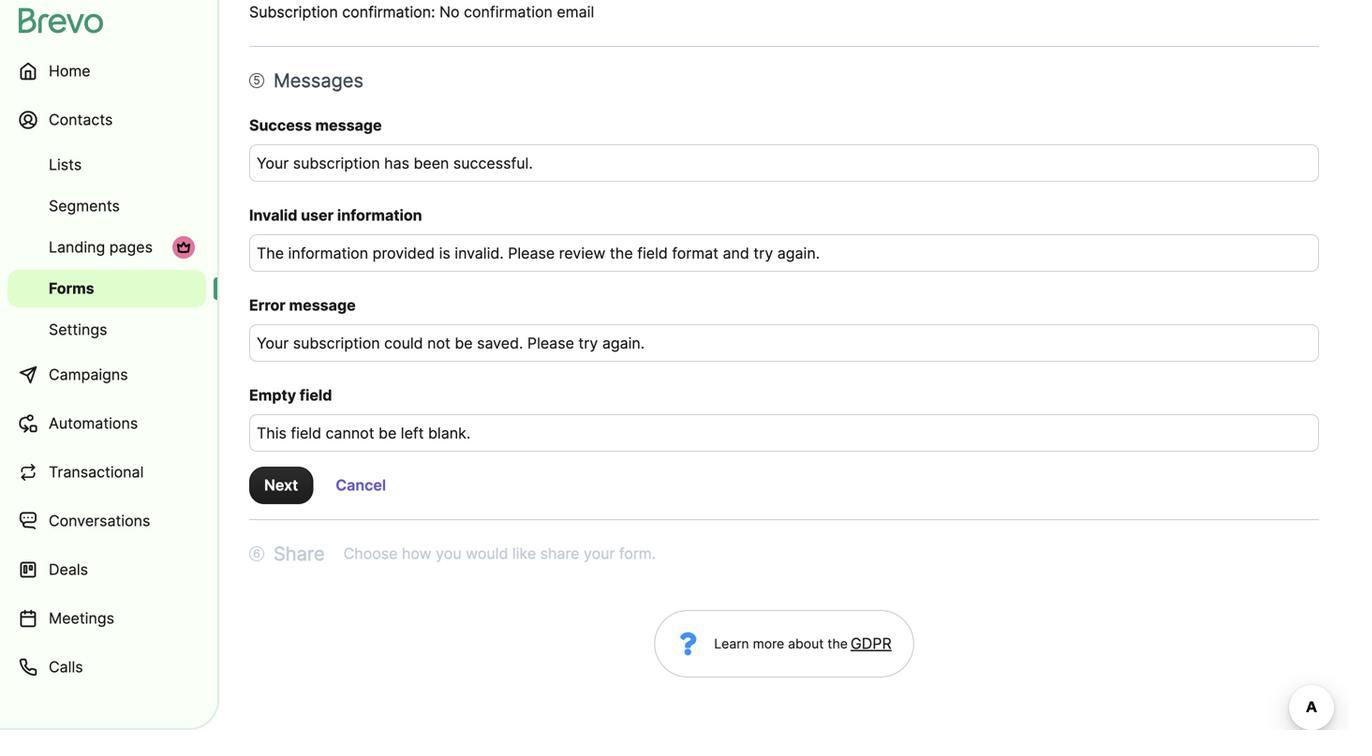 Task type: describe. For each thing, give the bounding box(es) containing it.
about
[[788, 636, 824, 652]]

transactional
[[49, 463, 144, 481]]

subscription
[[249, 3, 338, 21]]

subscription confirmation : no confirmation email
[[249, 3, 594, 21]]

error
[[249, 296, 286, 314]]

2 confirmation from the left
[[464, 3, 553, 21]]

home
[[49, 62, 91, 80]]

landing
[[49, 238, 105, 256]]

settings
[[49, 321, 107, 339]]

settings link
[[7, 311, 206, 349]]

no
[[440, 3, 460, 21]]

pages
[[109, 238, 153, 256]]

more
[[753, 636, 785, 652]]

cancel button
[[321, 467, 401, 504]]

contacts
[[49, 111, 113, 129]]

next button
[[249, 467, 313, 504]]

would
[[466, 544, 508, 563]]

contacts link
[[7, 97, 206, 142]]

your
[[584, 544, 615, 563]]

learn
[[714, 636, 749, 652]]

lists
[[49, 156, 82, 174]]

choose
[[344, 544, 398, 563]]

message for error message
[[289, 296, 356, 314]]

cancel
[[336, 476, 386, 494]]

landing pages
[[49, 238, 153, 256]]

transactional link
[[7, 450, 206, 495]]

success
[[249, 116, 312, 134]]

how
[[402, 544, 432, 563]]

invalid
[[249, 206, 297, 224]]

automations link
[[7, 401, 206, 446]]

gdpr
[[851, 634, 892, 653]]

segments link
[[7, 187, 206, 225]]

share
[[274, 542, 325, 565]]

empty field
[[249, 386, 332, 404]]

home link
[[7, 49, 206, 94]]

segments
[[49, 197, 120, 215]]

6
[[253, 547, 260, 560]]

conversations
[[49, 512, 150, 530]]

like
[[513, 544, 536, 563]]

learn more about the gdpr
[[714, 634, 892, 653]]

meetings link
[[7, 596, 206, 641]]

5
[[253, 74, 260, 87]]

left___rvooi image
[[176, 240, 191, 255]]

1 confirmation from the left
[[342, 3, 431, 21]]



Task type: vqa. For each thing, say whether or not it's contained in the screenshot.
Learn more about the GDPR
yes



Task type: locate. For each thing, give the bounding box(es) containing it.
0 horizontal spatial confirmation
[[342, 3, 431, 21]]

confirmation right no
[[464, 3, 553, 21]]

1 horizontal spatial confirmation
[[464, 3, 553, 21]]

lists link
[[7, 146, 206, 184]]

form.
[[619, 544, 656, 563]]

campaigns link
[[7, 352, 206, 397]]

empty
[[249, 386, 296, 404]]

campaigns
[[49, 365, 128, 384]]

conversations link
[[7, 499, 206, 544]]

error message
[[249, 296, 356, 314]]

gdpr link
[[848, 633, 892, 655]]

choose how you would like share your form.
[[344, 544, 656, 563]]

automations
[[49, 414, 138, 432]]

1 vertical spatial message
[[289, 296, 356, 314]]

calls link
[[7, 645, 206, 690]]

None text field
[[249, 234, 1320, 272], [249, 414, 1320, 452], [249, 234, 1320, 272], [249, 414, 1320, 452]]

message down messages
[[315, 116, 382, 134]]

meetings
[[49, 609, 114, 627]]

confirmation
[[342, 3, 431, 21], [464, 3, 553, 21]]

field
[[300, 386, 332, 404]]

next
[[264, 476, 298, 494]]

confirmation left no
[[342, 3, 431, 21]]

user
[[301, 206, 334, 224]]

messages
[[274, 69, 364, 92]]

deals link
[[7, 547, 206, 592]]

email
[[557, 3, 594, 21]]

information
[[337, 206, 422, 224]]

forms
[[49, 279, 94, 298]]

share
[[540, 544, 580, 563]]

0 vertical spatial message
[[315, 116, 382, 134]]

you
[[436, 544, 462, 563]]

forms link
[[7, 270, 206, 307]]

calls
[[49, 658, 83, 676]]

success message
[[249, 116, 382, 134]]

deals
[[49, 560, 88, 579]]

landing pages link
[[7, 229, 206, 266]]

message
[[315, 116, 382, 134], [289, 296, 356, 314]]

message for success message
[[315, 116, 382, 134]]

:
[[431, 3, 435, 21]]

message right the error
[[289, 296, 356, 314]]

the
[[828, 636, 848, 652]]

invalid user information
[[249, 206, 422, 224]]

None text field
[[249, 144, 1320, 182], [249, 324, 1320, 362], [249, 144, 1320, 182], [249, 324, 1320, 362]]



